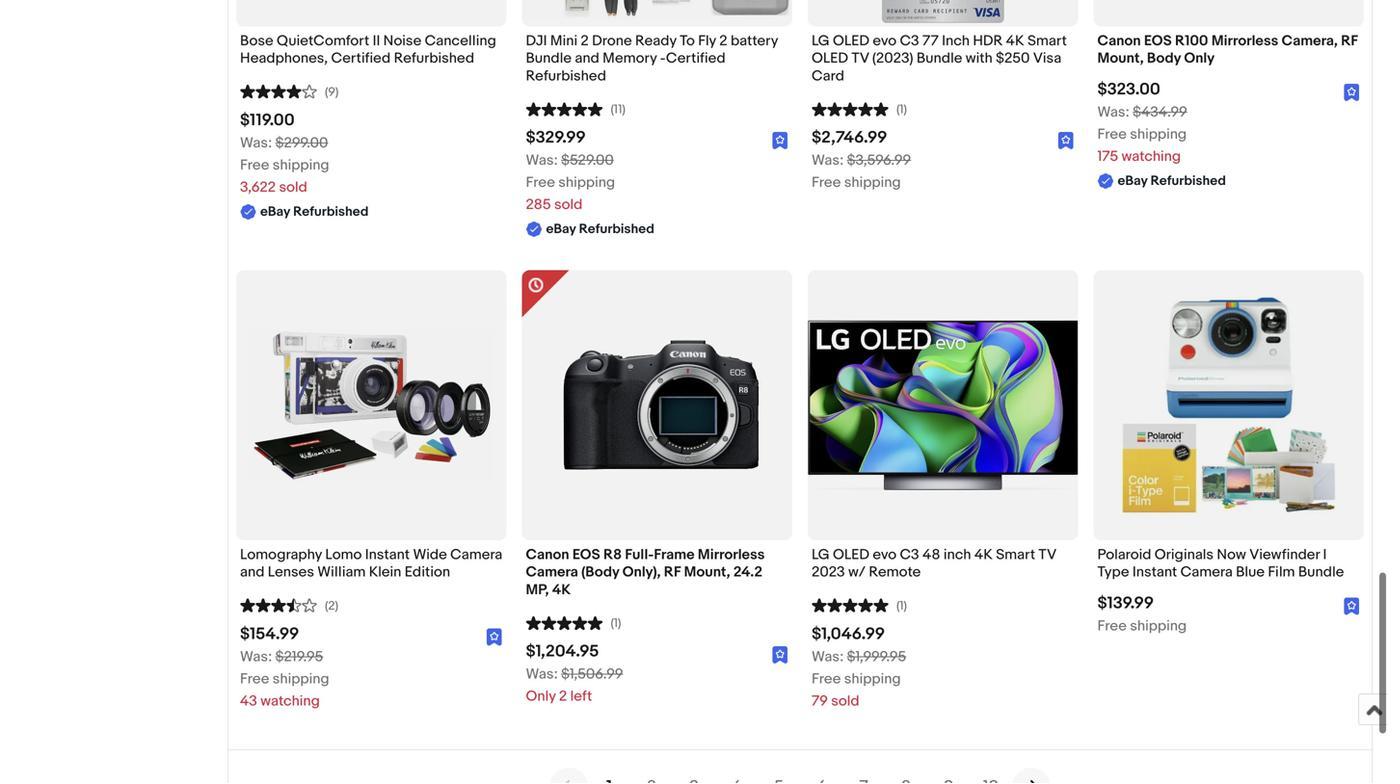 Task type: locate. For each thing, give the bounding box(es) containing it.
0 horizontal spatial sold
[[279, 179, 307, 196]]

c3 for $2,746.99
[[900, 32, 919, 50]]

1 evo from the top
[[873, 32, 897, 50]]

2 horizontal spatial camera
[[1181, 564, 1233, 582]]

mount, up the $323.00
[[1098, 50, 1144, 67]]

24.2
[[734, 564, 763, 582]]

free up 285 at the left top
[[526, 174, 555, 191]]

i
[[1323, 547, 1327, 564]]

1 vertical spatial and
[[240, 564, 265, 582]]

5 out of 5 stars image up $1,204.95
[[526, 614, 603, 632]]

rf inside canon eos r100 mirrorless camera, rf mount, body only
[[1341, 32, 1358, 50]]

shipping down $219.95
[[273, 671, 329, 688]]

was: inside "$1,046.99 was: $1,999.95 free shipping 79 sold"
[[812, 649, 844, 666]]

0 horizontal spatial watching
[[261, 693, 320, 710]]

0 vertical spatial ebay
[[1118, 173, 1148, 189]]

1 vertical spatial smart
[[996, 547, 1035, 564]]

2 right the "mini"
[[581, 32, 589, 50]]

(1) link up $1,046.99
[[812, 597, 907, 614]]

shipping down $299.00
[[273, 157, 329, 174]]

0 vertical spatial rf
[[1341, 32, 1358, 50]]

0 horizontal spatial certified
[[331, 50, 391, 67]]

1 vertical spatial mirrorless
[[698, 547, 765, 564]]

and
[[575, 50, 599, 67], [240, 564, 265, 582]]

shipping down $139.99
[[1130, 618, 1187, 635]]

1 horizontal spatial mirrorless
[[1212, 32, 1279, 50]]

bundle down "i"
[[1298, 564, 1344, 582]]

was: down $119.00
[[240, 134, 272, 152]]

c3 for $1,046.99
[[900, 547, 919, 564]]

navigation
[[550, 766, 1051, 784]]

certified down "ii"
[[331, 50, 391, 67]]

originals
[[1155, 547, 1214, 564]]

shipping down $1,999.95
[[844, 671, 901, 688]]

0 horizontal spatial rf
[[664, 564, 681, 582]]

canon up mp,
[[526, 547, 569, 564]]

smart up visa
[[1028, 32, 1067, 50]]

watching
[[1122, 148, 1181, 165], [261, 693, 320, 710]]

0 horizontal spatial tv
[[852, 50, 869, 67]]

free shipping
[[1098, 618, 1187, 635]]

[object undefined] image for $154.99
[[487, 629, 503, 647]]

w/
[[848, 564, 866, 582]]

2 evo from the top
[[873, 547, 897, 564]]

certified inside bose quietcomfort ii noise cancelling headphones, certified refurbished
[[331, 50, 391, 67]]

2 horizontal spatial bundle
[[1298, 564, 1344, 582]]

2 vertical spatial ebay
[[546, 221, 576, 238]]

sold right 79
[[831, 693, 859, 710]]

watching for 175
[[1122, 148, 1181, 165]]

evo inside lg oled evo c3 48 inch 4k smart tv 2023 w/ remote
[[873, 547, 897, 564]]

1 horizontal spatial 4k
[[975, 547, 993, 564]]

watching right 43
[[261, 693, 320, 710]]

free up 175
[[1098, 126, 1127, 143]]

(1) down (body
[[611, 617, 621, 632]]

was: inside "was: $219.95 free shipping 43 watching"
[[240, 649, 272, 666]]

sold right 3,622
[[279, 179, 307, 196]]

sold inside the $119.00 was: $299.00 free shipping 3,622 sold
[[279, 179, 307, 196]]

frame
[[654, 547, 695, 564]]

0 vertical spatial mount,
[[1098, 50, 1144, 67]]

headphones,
[[240, 50, 328, 67]]

0 vertical spatial tv
[[852, 50, 869, 67]]

canon inside canon eos r100 mirrorless camera, rf mount, body only
[[1098, 32, 1141, 50]]

2 c3 from the top
[[900, 547, 919, 564]]

lomography lomo instant wide camera and lenses william klein edition link
[[240, 547, 503, 587]]

2 inside the was: $1,506.99 only 2 left
[[559, 688, 567, 706]]

1 horizontal spatial watching
[[1122, 148, 1181, 165]]

2 horizontal spatial ebay refurbished
[[1118, 173, 1226, 189]]

1 vertical spatial 4k
[[975, 547, 993, 564]]

2 horizontal spatial ebay
[[1118, 173, 1148, 189]]

0 horizontal spatial bundle
[[526, 50, 572, 67]]

fly
[[698, 32, 716, 50]]

oled inside lg oled evo c3 48 inch 4k smart tv 2023 w/ remote
[[833, 547, 870, 564]]

free inside "$1,046.99 was: $1,999.95 free shipping 79 sold"
[[812, 671, 841, 688]]

shipping down the $434.99
[[1130, 126, 1187, 143]]

polaroid originals now viewfinder i type instant camera blue film bundle image
[[1094, 270, 1364, 541]]

2 certified from the left
[[666, 50, 726, 67]]

eos up body
[[1144, 32, 1172, 50]]

was: inside was: $3,596.99 free shipping
[[812, 152, 844, 169]]

c3 left 77
[[900, 32, 919, 50]]

1 vertical spatial ebay
[[260, 204, 290, 220]]

evo inside lg oled evo c3 77 inch hdr 4k smart oled tv (2023) bundle with $250 visa card
[[873, 32, 897, 50]]

watching inside was: $434.99 free shipping 175 watching
[[1122, 148, 1181, 165]]

lg up card
[[812, 32, 830, 50]]

eos inside canon eos r100 mirrorless camera, rf mount, body only
[[1144, 32, 1172, 50]]

ebay down 285 at the left top
[[546, 221, 576, 238]]

mount,
[[1098, 50, 1144, 67], [684, 564, 730, 582]]

4k right mp,
[[552, 582, 571, 599]]

sold right 285 at the left top
[[554, 196, 583, 214]]

edition
[[405, 564, 450, 582]]

lg inside lg oled evo c3 77 inch hdr 4k smart oled tv (2023) bundle with $250 visa card
[[812, 32, 830, 50]]

1 lg from the top
[[812, 32, 830, 50]]

0 vertical spatial smart
[[1028, 32, 1067, 50]]

canon up the $323.00
[[1098, 32, 1141, 50]]

mount, inside canon eos r8 full-frame mirrorless camera (body only), rf mount, 24.2 mp, 4k
[[684, 564, 730, 582]]

william
[[317, 564, 366, 582]]

was: down the $2,746.99
[[812, 152, 844, 169]]

lg oled evo c3 48 inch 4k smart tv 2023 w/ remote link
[[812, 547, 1074, 587]]

1 horizontal spatial and
[[575, 50, 599, 67]]

2 vertical spatial (1)
[[611, 617, 621, 632]]

shipping down $529.00
[[558, 174, 615, 191]]

[object undefined] image for $139.99
[[1344, 598, 1360, 616]]

shipping inside was: $3,596.99 free shipping
[[844, 174, 901, 191]]

eos inside canon eos r8 full-frame mirrorless camera (body only), rf mount, 24.2 mp, 4k
[[573, 547, 600, 564]]

bundle down 77
[[917, 50, 963, 67]]

lg up 2023
[[812, 547, 830, 564]]

instant down the originals
[[1133, 564, 1177, 582]]

was: for was: $529.00 free shipping 285 sold
[[526, 152, 558, 169]]

1 horizontal spatial instant
[[1133, 564, 1177, 582]]

ebay refurbished for $329.99
[[546, 221, 654, 238]]

only),
[[623, 564, 661, 582]]

eos up (body
[[573, 547, 600, 564]]

77
[[923, 32, 939, 50]]

bundle down dji
[[526, 50, 572, 67]]

dji mini 2 drone ready to fly 2 battery bundle and memory -certified refurbished
[[526, 32, 778, 85]]

0 vertical spatial (1)
[[897, 102, 907, 117]]

c3 inside lg oled evo c3 48 inch 4k smart tv 2023 w/ remote
[[900, 547, 919, 564]]

was:
[[1098, 104, 1130, 121], [240, 134, 272, 152], [526, 152, 558, 169], [812, 152, 844, 169], [240, 649, 272, 666], [812, 649, 844, 666], [526, 666, 558, 684]]

[object undefined] image for $329.99
[[772, 132, 789, 150]]

0 horizontal spatial instant
[[365, 547, 410, 564]]

lg inside lg oled evo c3 48 inch 4k smart tv 2023 w/ remote
[[812, 547, 830, 564]]

(2023)
[[872, 50, 913, 67]]

1 vertical spatial (1) link
[[812, 597, 907, 614]]

tv left (2023)
[[852, 50, 869, 67]]

was: down $154.99
[[240, 649, 272, 666]]

ebay for $329.99
[[546, 221, 576, 238]]

$323.00
[[1098, 79, 1161, 100]]

free down $139.99
[[1098, 618, 1127, 635]]

eos for body
[[1144, 32, 1172, 50]]

2
[[581, 32, 589, 50], [719, 32, 727, 50], [559, 688, 567, 706]]

$119.00
[[240, 110, 295, 131]]

(1) link up $1,204.95
[[526, 614, 621, 632]]

5 out of 5 stars image up $1,046.99
[[812, 597, 889, 614]]

film
[[1268, 564, 1295, 582]]

$434.99
[[1133, 104, 1187, 121]]

(1) link for $1,046.99
[[812, 597, 907, 614]]

mirrorless right r100
[[1212, 32, 1279, 50]]

camera right the wide
[[450, 547, 503, 564]]

camera down the originals
[[1181, 564, 1233, 582]]

hdr
[[973, 32, 1003, 50]]

2 horizontal spatial 2
[[719, 32, 727, 50]]

free up 3,622
[[240, 157, 269, 174]]

mount, down frame
[[684, 564, 730, 582]]

lg for $2,746.99
[[812, 32, 830, 50]]

and down the "mini"
[[575, 50, 599, 67]]

1 vertical spatial ebay refurbished
[[260, 204, 369, 220]]

refurbished up the (11) link on the top of page
[[526, 67, 606, 85]]

(11) link
[[526, 100, 626, 117]]

was: down $1,046.99
[[812, 649, 844, 666]]

only inside canon eos r100 mirrorless camera, rf mount, body only
[[1184, 50, 1215, 67]]

blue
[[1236, 564, 1265, 582]]

refurbished down was: $434.99 free shipping 175 watching
[[1151, 173, 1226, 189]]

1 vertical spatial mount,
[[684, 564, 730, 582]]

1 horizontal spatial mount,
[[1098, 50, 1144, 67]]

sold inside "$1,046.99 was: $1,999.95 free shipping 79 sold"
[[831, 693, 859, 710]]

mirrorless up the 24.2
[[698, 547, 765, 564]]

camera up mp,
[[526, 564, 578, 582]]

evo
[[873, 32, 897, 50], [873, 547, 897, 564]]

0 vertical spatial ebay refurbished
[[1118, 173, 1226, 189]]

2 horizontal spatial sold
[[831, 693, 859, 710]]

1 vertical spatial lg
[[812, 547, 830, 564]]

[object undefined] image
[[1344, 84, 1360, 101], [772, 132, 789, 150], [1058, 132, 1074, 150], [1058, 132, 1074, 150], [1344, 598, 1360, 616], [487, 629, 503, 647], [772, 646, 789, 664]]

lg oled evo c3 48 inch 4k smart tv 2023 w/ remote image
[[808, 321, 1078, 491]]

[object undefined] image for $139.99
[[1344, 598, 1360, 616]]

0 vertical spatial and
[[575, 50, 599, 67]]

was: inside was: $434.99 free shipping 175 watching
[[1098, 104, 1130, 121]]

lenses
[[268, 564, 314, 582]]

canon for canon eos r8 full-frame mirrorless camera (body only), rf mount, 24.2 mp, 4k
[[526, 547, 569, 564]]

(1) down (2023)
[[897, 102, 907, 117]]

0 horizontal spatial mount,
[[684, 564, 730, 582]]

0 horizontal spatial canon
[[526, 547, 569, 564]]

1 horizontal spatial bundle
[[917, 50, 963, 67]]

free inside the $119.00 was: $299.00 free shipping 3,622 sold
[[240, 157, 269, 174]]

ebay down 3,622
[[260, 204, 290, 220]]

watching inside "was: $219.95 free shipping 43 watching"
[[261, 693, 320, 710]]

1 horizontal spatial certified
[[666, 50, 726, 67]]

1 horizontal spatial 2
[[581, 32, 589, 50]]

free up 79
[[812, 671, 841, 688]]

only down r100
[[1184, 50, 1215, 67]]

eos for (body
[[573, 547, 600, 564]]

0 vertical spatial evo
[[873, 32, 897, 50]]

0 vertical spatial mirrorless
[[1212, 32, 1279, 50]]

2 right fly
[[719, 32, 727, 50]]

shipping inside "$1,046.99 was: $1,999.95 free shipping 79 sold"
[[844, 671, 901, 688]]

5 out of 5 stars image for $1,204.95
[[526, 614, 603, 632]]

mount, inside canon eos r100 mirrorless camera, rf mount, body only
[[1098, 50, 1144, 67]]

1 vertical spatial watching
[[261, 693, 320, 710]]

1 c3 from the top
[[900, 32, 919, 50]]

c3 left 48
[[900, 547, 919, 564]]

dji mini 2 drone ready to fly 2 battery bundle and memory -certified refurbished image
[[522, 0, 792, 19]]

2 vertical spatial (1) link
[[526, 614, 621, 632]]

dji mini 2 drone ready to fly 2 battery bundle and memory -certified refurbished link
[[526, 32, 789, 90]]

79
[[812, 693, 828, 710]]

and down lomography
[[240, 564, 265, 582]]

rf inside canon eos r8 full-frame mirrorless camera (body only), rf mount, 24.2 mp, 4k
[[664, 564, 681, 582]]

1 vertical spatial only
[[526, 688, 556, 706]]

5 out of 5 stars image for $2,746.99
[[812, 100, 889, 117]]

free down the $2,746.99
[[812, 174, 841, 191]]

1 vertical spatial canon
[[526, 547, 569, 564]]

rf
[[1341, 32, 1358, 50], [664, 564, 681, 582]]

bundle
[[526, 50, 572, 67], [917, 50, 963, 67], [1298, 564, 1344, 582]]

watching for 43
[[261, 693, 320, 710]]

0 vertical spatial eos
[[1144, 32, 1172, 50]]

1 horizontal spatial eos
[[1144, 32, 1172, 50]]

1 vertical spatial evo
[[873, 547, 897, 564]]

1 horizontal spatial tv
[[1039, 547, 1056, 564]]

was: down $1,204.95
[[526, 666, 558, 684]]

0 horizontal spatial 2
[[559, 688, 567, 706]]

lg
[[812, 32, 830, 50], [812, 547, 830, 564]]

ebay for $323.00
[[1118, 173, 1148, 189]]

1 horizontal spatial rf
[[1341, 32, 1358, 50]]

1 horizontal spatial ebay refurbished
[[546, 221, 654, 238]]

0 vertical spatial lg
[[812, 32, 830, 50]]

$1,506.99
[[561, 666, 623, 684]]

4k right inch
[[975, 547, 993, 564]]

lomography lomo instant wide camera and lenses william klein edition image
[[236, 270, 507, 541]]

[object undefined] image for $329.99
[[772, 132, 789, 150]]

1 horizontal spatial canon
[[1098, 32, 1141, 50]]

was: inside was: $529.00 free shipping 285 sold
[[526, 152, 558, 169]]

1 vertical spatial rf
[[664, 564, 681, 582]]

1 horizontal spatial sold
[[554, 196, 583, 214]]

0 vertical spatial watching
[[1122, 148, 1181, 165]]

5 out of 5 stars image
[[526, 100, 603, 117], [812, 100, 889, 117], [812, 597, 889, 614], [526, 614, 603, 632]]

canon inside canon eos r8 full-frame mirrorless camera (body only), rf mount, 24.2 mp, 4k
[[526, 547, 569, 564]]

free inside "was: $219.95 free shipping 43 watching"
[[240, 671, 269, 688]]

285
[[526, 196, 551, 214]]

evo for $2,746.99
[[873, 32, 897, 50]]

4k inside canon eos r8 full-frame mirrorless camera (body only), rf mount, 24.2 mp, 4k
[[552, 582, 571, 599]]

5 out of 5 stars image up the $2,746.99
[[812, 100, 889, 117]]

ebay refurbished
[[1118, 173, 1226, 189], [260, 204, 369, 220], [546, 221, 654, 238]]

1 vertical spatial (1)
[[897, 599, 907, 614]]

polaroid originals now viewfinder i type instant camera blue film bundle link
[[1098, 547, 1360, 587]]

ebay refurbished down 3,622
[[260, 204, 369, 220]]

rf right the camera,
[[1341, 32, 1358, 50]]

tv left polaroid
[[1039, 547, 1056, 564]]

$154.99
[[240, 625, 299, 645]]

refurbished
[[394, 50, 474, 67], [526, 67, 606, 85], [1151, 173, 1226, 189], [293, 204, 369, 220], [579, 221, 654, 238]]

only left left
[[526, 688, 556, 706]]

was: down '$329.99'
[[526, 152, 558, 169]]

refurbished inside bose quietcomfort ii noise cancelling headphones, certified refurbished
[[394, 50, 474, 67]]

[object undefined] image for $2,746.99
[[1058, 132, 1074, 150]]

was: $219.95 free shipping 43 watching
[[240, 649, 329, 710]]

instant up klein
[[365, 547, 410, 564]]

1 horizontal spatial only
[[1184, 50, 1215, 67]]

tv inside lg oled evo c3 48 inch 4k smart tv 2023 w/ remote
[[1039, 547, 1056, 564]]

c3 inside lg oled evo c3 77 inch hdr 4k smart oled tv (2023) bundle with $250 visa card
[[900, 32, 919, 50]]

5 out of 5 stars image for $329.99
[[526, 100, 603, 117]]

5 out of 5 stars image up '$329.99'
[[526, 100, 603, 117]]

0 horizontal spatial camera
[[450, 547, 503, 564]]

canon eos r8 full-frame mirrorless camera (body only), rf mount, 24.2 mp, 4k image
[[522, 298, 792, 514]]

evo up remote
[[873, 547, 897, 564]]

lg oled evo c3 48 inch 4k smart tv 2023 w/ remote
[[812, 547, 1056, 582]]

4k up $250
[[1006, 32, 1024, 50]]

card
[[812, 67, 844, 85]]

evo up (2023)
[[873, 32, 897, 50]]

0 vertical spatial c3
[[900, 32, 919, 50]]

[object undefined] image
[[1344, 83, 1360, 101], [772, 132, 789, 150], [1344, 598, 1360, 616], [487, 629, 503, 647], [772, 647, 789, 664]]

(1) link up the $2,746.99
[[812, 100, 907, 117]]

was: for was: $434.99 free shipping 175 watching
[[1098, 104, 1130, 121]]

0 vertical spatial canon
[[1098, 32, 1141, 50]]

free up 43
[[240, 671, 269, 688]]

0 horizontal spatial eos
[[573, 547, 600, 564]]

was: down the $323.00
[[1098, 104, 1130, 121]]

0 vertical spatial 4k
[[1006, 32, 1024, 50]]

4k inside lg oled evo c3 48 inch 4k smart tv 2023 w/ remote
[[975, 547, 993, 564]]

c3
[[900, 32, 919, 50], [900, 547, 919, 564]]

1 horizontal spatial camera
[[526, 564, 578, 582]]

certified down to
[[666, 50, 726, 67]]

0 vertical spatial (1) link
[[812, 100, 907, 117]]

with
[[966, 50, 993, 67]]

$250
[[996, 50, 1030, 67]]

2 horizontal spatial 4k
[[1006, 32, 1024, 50]]

refurbished down cancelling
[[394, 50, 474, 67]]

bundle inside polaroid originals now viewfinder i type instant camera blue film bundle
[[1298, 564, 1344, 582]]

$1,046.99
[[812, 625, 885, 645]]

viewfinder
[[1250, 547, 1320, 564]]

2 left left
[[559, 688, 567, 706]]

(1)
[[897, 102, 907, 117], [897, 599, 907, 614], [611, 617, 621, 632]]

full-
[[625, 547, 654, 564]]

(1) for $1,204.95
[[611, 617, 621, 632]]

0 horizontal spatial 4k
[[552, 582, 571, 599]]

ebay refurbished down was: $529.00 free shipping 285 sold
[[546, 221, 654, 238]]

0 horizontal spatial mirrorless
[[698, 547, 765, 564]]

1 vertical spatial c3
[[900, 547, 919, 564]]

1 horizontal spatial ebay
[[546, 221, 576, 238]]

$1,046.99 was: $1,999.95 free shipping 79 sold
[[812, 625, 906, 710]]

2 vertical spatial ebay refurbished
[[546, 221, 654, 238]]

1 vertical spatial eos
[[573, 547, 600, 564]]

camera
[[450, 547, 503, 564], [526, 564, 578, 582], [1181, 564, 1233, 582]]

0 vertical spatial only
[[1184, 50, 1215, 67]]

instant inside lomography lomo instant wide camera and lenses william klein edition
[[365, 547, 410, 564]]

1 certified from the left
[[331, 50, 391, 67]]

bose quietcomfort ii noise cancelling headphones, certified refurbished
[[240, 32, 496, 67]]

1 vertical spatial tv
[[1039, 547, 1056, 564]]

was: for was: $1,506.99 only 2 left
[[526, 666, 558, 684]]

2 lg from the top
[[812, 547, 830, 564]]

shipping down $3,596.99
[[844, 174, 901, 191]]

oled
[[833, 32, 870, 50], [812, 50, 848, 67], [833, 547, 870, 564]]

0 horizontal spatial only
[[526, 688, 556, 706]]

(1) down remote
[[897, 599, 907, 614]]

rf down frame
[[664, 564, 681, 582]]

smart right inch
[[996, 547, 1035, 564]]

2 vertical spatial 4k
[[552, 582, 571, 599]]

eos
[[1144, 32, 1172, 50], [573, 547, 600, 564]]

mirrorless inside canon eos r8 full-frame mirrorless camera (body only), rf mount, 24.2 mp, 4k
[[698, 547, 765, 564]]

(9) link
[[240, 82, 339, 100]]

canon eos r100 mirrorless camera, rf mount, body only link
[[1098, 32, 1360, 72]]

only
[[1184, 50, 1215, 67], [526, 688, 556, 706]]

mirrorless inside canon eos r100 mirrorless camera, rf mount, body only
[[1212, 32, 1279, 50]]

was: inside the was: $1,506.99 only 2 left
[[526, 666, 558, 684]]

certified
[[331, 50, 391, 67], [666, 50, 726, 67]]

0 horizontal spatial and
[[240, 564, 265, 582]]

ebay refurbished down was: $434.99 free shipping 175 watching
[[1118, 173, 1226, 189]]

camera,
[[1282, 32, 1338, 50]]

ebay
[[1118, 173, 1148, 189], [260, 204, 290, 220], [546, 221, 576, 238]]

ebay down 175
[[1118, 173, 1148, 189]]

watching right 175
[[1122, 148, 1181, 165]]



Task type: describe. For each thing, give the bounding box(es) containing it.
lg for $1,046.99
[[812, 547, 830, 564]]

0 horizontal spatial ebay refurbished
[[260, 204, 369, 220]]

to
[[680, 32, 695, 50]]

shipping inside was: $529.00 free shipping 285 sold
[[558, 174, 615, 191]]

$3,596.99
[[847, 152, 911, 169]]

only inside the was: $1,506.99 only 2 left
[[526, 688, 556, 706]]

inch
[[942, 32, 970, 50]]

wide
[[413, 547, 447, 564]]

shipping inside the $119.00 was: $299.00 free shipping 3,622 sold
[[273, 157, 329, 174]]

sold for $1,046.99
[[831, 693, 859, 710]]

ready
[[635, 32, 677, 50]]

r8
[[603, 547, 622, 564]]

camera inside polaroid originals now viewfinder i type instant camera blue film bundle
[[1181, 564, 1233, 582]]

camera inside canon eos r8 full-frame mirrorless camera (body only), rf mount, 24.2 mp, 4k
[[526, 564, 578, 582]]

type
[[1098, 564, 1129, 582]]

43
[[240, 693, 257, 710]]

(2) link
[[240, 597, 338, 614]]

free inside was: $3,596.99 free shipping
[[812, 174, 841, 191]]

memory
[[603, 50, 657, 67]]

was: $434.99 free shipping 175 watching
[[1098, 104, 1187, 165]]

oled for $1,046.99
[[833, 547, 870, 564]]

3,622
[[240, 179, 276, 196]]

$529.00
[[561, 152, 614, 169]]

lg oled evo c3 77 inch hdr 4k smart oled tv (2023) bundle with $250 visa card link
[[812, 32, 1074, 90]]

(2)
[[325, 599, 338, 614]]

48
[[923, 547, 940, 564]]

klein
[[369, 564, 401, 582]]

canon eos r8 full-frame mirrorless camera (body only), rf mount, 24.2 mp, 4k link
[[526, 547, 789, 604]]

refurbished down the $119.00 was: $299.00 free shipping 3,622 sold
[[293, 204, 369, 220]]

2023
[[812, 564, 845, 582]]

canon for canon eos r100 mirrorless camera, rf mount, body only
[[1098, 32, 1141, 50]]

battery
[[731, 32, 778, 50]]

sold for $119.00
[[279, 179, 307, 196]]

$2,746.99
[[812, 128, 887, 148]]

free inside was: $434.99 free shipping 175 watching
[[1098, 126, 1127, 143]]

$1,204.95
[[526, 642, 599, 662]]

certified inside dji mini 2 drone ready to fly 2 battery bundle and memory -certified refurbished
[[666, 50, 726, 67]]

5 out of 5 stars image for $1,046.99
[[812, 597, 889, 614]]

4k inside lg oled evo c3 77 inch hdr 4k smart oled tv (2023) bundle with $250 visa card
[[1006, 32, 1024, 50]]

bose
[[240, 32, 273, 50]]

mp,
[[526, 582, 549, 599]]

bundle inside lg oled evo c3 77 inch hdr 4k smart oled tv (2023) bundle with $250 visa card
[[917, 50, 963, 67]]

body
[[1147, 50, 1181, 67]]

shipping inside was: $434.99 free shipping 175 watching
[[1130, 126, 1187, 143]]

lg oled evo c3 77 inch hdr 4k smart oled tv (2023) bundle with $250 visa card
[[812, 32, 1067, 85]]

quietcomfort
[[277, 32, 369, 50]]

-
[[660, 50, 666, 67]]

175
[[1098, 148, 1118, 165]]

bundle inside dji mini 2 drone ready to fly 2 battery bundle and memory -certified refurbished
[[526, 50, 572, 67]]

3.5 out of 5 stars image
[[240, 597, 317, 614]]

0 horizontal spatial ebay
[[260, 204, 290, 220]]

cancelling
[[425, 32, 496, 50]]

evo for $1,046.99
[[873, 547, 897, 564]]

$1,999.95
[[847, 649, 906, 666]]

oled for $2,746.99
[[833, 32, 870, 50]]

[object undefined] image for $154.99
[[487, 629, 503, 647]]

lomography
[[240, 547, 322, 564]]

polaroid originals now viewfinder i type instant camera blue film bundle
[[1098, 547, 1344, 582]]

free inside was: $529.00 free shipping 285 sold
[[526, 174, 555, 191]]

remote
[[869, 564, 921, 582]]

ebay refurbished for $323.00
[[1118, 173, 1226, 189]]

lomo
[[325, 547, 362, 564]]

left
[[570, 688, 592, 706]]

was: for was: $219.95 free shipping 43 watching
[[240, 649, 272, 666]]

noise
[[383, 32, 422, 50]]

now
[[1217, 547, 1246, 564]]

camera inside lomography lomo instant wide camera and lenses william klein edition
[[450, 547, 503, 564]]

mini
[[550, 32, 578, 50]]

lg oled evo c3 77 inch hdr 4k smart oled tv (2023) bundle with $250 visa card image
[[808, 0, 1078, 27]]

dji
[[526, 32, 547, 50]]

was: $529.00 free shipping 285 sold
[[526, 152, 615, 214]]

canon eos r100 mirrorless camera, rf mount, body only
[[1098, 32, 1358, 67]]

(1) link for $1,204.95
[[526, 614, 621, 632]]

shipping inside "was: $219.95 free shipping 43 watching"
[[273, 671, 329, 688]]

(9)
[[325, 85, 339, 100]]

was: inside the $119.00 was: $299.00 free shipping 3,622 sold
[[240, 134, 272, 152]]

$139.99
[[1098, 594, 1154, 614]]

4 out of 5 stars image
[[240, 82, 317, 100]]

ii
[[373, 32, 380, 50]]

was: $3,596.99 free shipping
[[812, 152, 911, 191]]

$119.00 was: $299.00 free shipping 3,622 sold
[[240, 110, 329, 196]]

$219.95
[[275, 649, 323, 666]]

was: $1,506.99 only 2 left
[[526, 666, 623, 706]]

was: for was: $3,596.99 free shipping
[[812, 152, 844, 169]]

[object undefined] image for $1,204.95
[[772, 646, 789, 664]]

smart inside lg oled evo c3 77 inch hdr 4k smart oled tv (2023) bundle with $250 visa card
[[1028, 32, 1067, 50]]

polaroid
[[1098, 547, 1152, 564]]

lomography lomo instant wide camera and lenses william klein edition
[[240, 547, 503, 582]]

visa
[[1033, 50, 1062, 67]]

canon eos r8 full-frame mirrorless camera (body only), rf mount, 24.2 mp, 4k
[[526, 547, 765, 599]]

sold inside was: $529.00 free shipping 285 sold
[[554, 196, 583, 214]]

(1) for $1,046.99
[[897, 599, 907, 614]]

r100
[[1175, 32, 1208, 50]]

and inside lomography lomo instant wide camera and lenses william klein edition
[[240, 564, 265, 582]]

(1) for $2,746.99
[[897, 102, 907, 117]]

$329.99
[[526, 128, 586, 148]]

bose quietcomfort ii noise cancelling headphones, certified refurbished link
[[240, 32, 503, 72]]

and inside dji mini 2 drone ready to fly 2 battery bundle and memory -certified refurbished
[[575, 50, 599, 67]]

(11)
[[611, 102, 626, 117]]

(1) link for $2,746.99
[[812, 100, 907, 117]]

refurbished inside dji mini 2 drone ready to fly 2 battery bundle and memory -certified refurbished
[[526, 67, 606, 85]]

tv inside lg oled evo c3 77 inch hdr 4k smart oled tv (2023) bundle with $250 visa card
[[852, 50, 869, 67]]

smart inside lg oled evo c3 48 inch 4k smart tv 2023 w/ remote
[[996, 547, 1035, 564]]

instant inside polaroid originals now viewfinder i type instant camera blue film bundle
[[1133, 564, 1177, 582]]

$299.00
[[275, 134, 328, 152]]

(body
[[581, 564, 619, 582]]

[object undefined] image for $1,204.95
[[772, 647, 789, 664]]

refurbished down was: $529.00 free shipping 285 sold
[[579, 221, 654, 238]]

inch
[[944, 547, 971, 564]]

drone
[[592, 32, 632, 50]]



Task type: vqa. For each thing, say whether or not it's contained in the screenshot.
Watchlist Link
no



